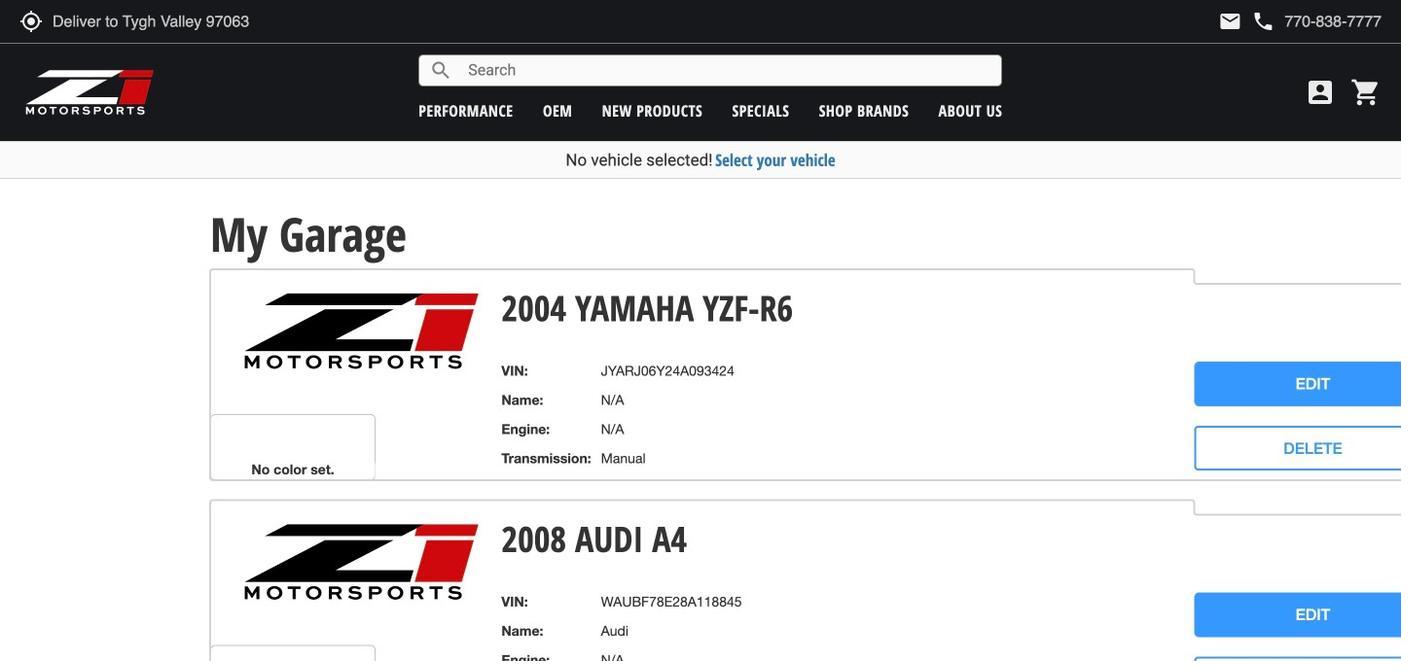 Task type: vqa. For each thing, say whether or not it's contained in the screenshot.
better
no



Task type: locate. For each thing, give the bounding box(es) containing it.
1 z1 image from the top
[[242, 292, 482, 371]]

z1 image
[[242, 292, 482, 371], [242, 523, 482, 603]]

Search search field
[[453, 56, 1001, 86]]

1 vertical spatial z1 image
[[242, 523, 482, 603]]

0 vertical spatial z1 image
[[242, 292, 482, 371]]

2 z1 image from the top
[[242, 523, 482, 603]]



Task type: describe. For each thing, give the bounding box(es) containing it.
z1 motorsports logo image
[[24, 68, 155, 117]]



